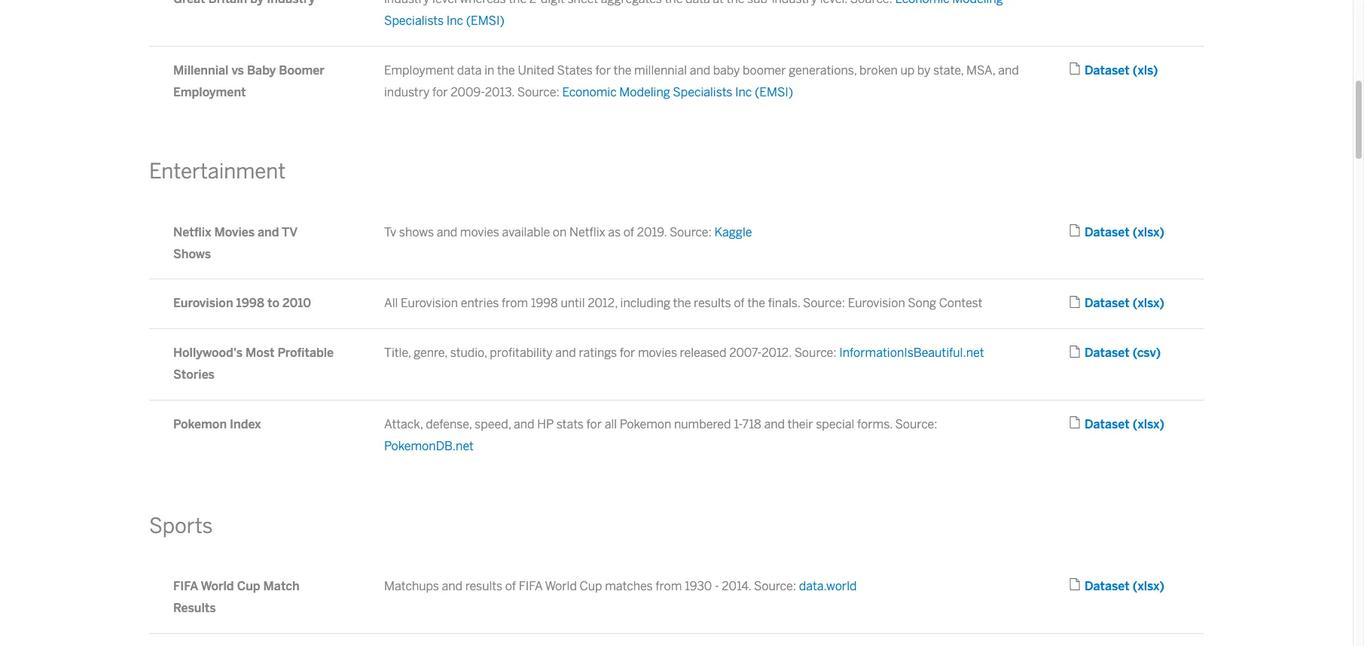 Task type: describe. For each thing, give the bounding box(es) containing it.
2 eurovision from the left
[[401, 296, 458, 311]]

1 ( from the top
[[1133, 63, 1138, 77]]

) for attack, defense, speed, and hp stats for all pokemon numbered 1-718 and their special forms. source: pokemondb.net
[[1160, 417, 1165, 432]]

source: inside employment data in the united states for the millennial and baby boomer generations, broken up by state, msa, and industry for 2009-2013. source:
[[517, 85, 560, 99]]

vs
[[232, 63, 244, 77]]

shows
[[399, 225, 434, 239]]

specialists inside economic modeling specialists inc (emsi)
[[384, 14, 444, 28]]

profitable
[[277, 346, 334, 360]]

2010
[[282, 296, 311, 311]]

modeling inside economic modeling specialists inc (emsi)
[[952, 0, 1003, 6]]

tv
[[282, 225, 297, 239]]

shows
[[173, 247, 211, 261]]

xls
[[1138, 63, 1153, 77]]

data
[[457, 63, 482, 77]]

kaggle
[[714, 225, 752, 239]]

( for title, genre, studio, profitability and ratings for movies released 2007-2012. source: informationisbeautiful.net
[[1133, 346, 1137, 360]]

kaggle link
[[714, 225, 752, 239]]

boomer
[[279, 63, 325, 77]]

1 vertical spatial (emsi)
[[755, 85, 793, 99]]

match
[[263, 579, 300, 594]]

( for attack, defense, speed, and hp stats for all pokemon numbered 1-718 and their special forms. source: pokemondb.net
[[1133, 417, 1138, 432]]

defense,
[[426, 417, 472, 432]]

1 vertical spatial economic modeling specialists inc (emsi)
[[562, 85, 793, 99]]

dataset for matchups and results of fifa world cup matches from 1930 - 2014. source: data.world
[[1085, 579, 1130, 594]]

profitability
[[490, 346, 553, 360]]

2 fifa from the left
[[519, 579, 543, 594]]

all
[[605, 417, 617, 432]]

world inside the fifa world cup match results
[[201, 579, 234, 594]]

employment inside employment data in the united states for the millennial and baby boomer generations, broken up by state, msa, and industry for 2009-2013. source:
[[384, 63, 454, 77]]

states
[[557, 63, 593, 77]]

all eurovision entries from 1998 until 2012, including the results of the finals. source: eurovision song contest
[[384, 296, 983, 311]]

matchups and results of fifa world cup matches from 1930 - 2014. source: data.world
[[384, 579, 857, 594]]

pokemon index
[[173, 417, 261, 432]]

netflix movies and tv shows
[[173, 225, 297, 261]]

data.world
[[799, 579, 857, 594]]

state,
[[933, 63, 964, 77]]

entries
[[461, 296, 499, 311]]

0 vertical spatial of
[[624, 225, 634, 239]]

and left the ratings
[[555, 346, 576, 360]]

including
[[620, 296, 670, 311]]

1 vertical spatial movies
[[638, 346, 677, 360]]

cup inside the fifa world cup match results
[[237, 579, 260, 594]]

studio,
[[450, 346, 487, 360]]

informationisbeautiful.net link
[[839, 346, 984, 360]]

hp
[[537, 417, 554, 432]]

up
[[900, 63, 915, 77]]

attack,
[[384, 417, 423, 432]]

forms.
[[857, 417, 893, 432]]

the left finals.
[[747, 296, 765, 311]]

2009-
[[451, 85, 485, 99]]

movies
[[214, 225, 255, 239]]

for for profitability
[[620, 346, 635, 360]]

contest
[[939, 296, 983, 311]]

for for and
[[586, 417, 602, 432]]

2 world from the left
[[545, 579, 577, 594]]

1 horizontal spatial results
[[694, 296, 731, 311]]

united
[[518, 63, 554, 77]]

their
[[788, 417, 813, 432]]

genre,
[[414, 346, 448, 360]]

pokemondb.net
[[384, 439, 474, 453]]

pokemondb.net link
[[384, 439, 474, 453]]

0 vertical spatial movies
[[460, 225, 499, 239]]

entertainment
[[149, 159, 286, 184]]

1 horizontal spatial inc
[[735, 85, 752, 99]]

0 vertical spatial economic modeling specialists inc (emsi)
[[384, 0, 1003, 28]]

xlsx for attack, defense, speed, and hp stats for all pokemon numbered 1-718 and their special forms. source: pokemondb.net
[[1138, 417, 1160, 432]]

1 horizontal spatial from
[[656, 579, 682, 594]]

special
[[816, 417, 855, 432]]

xlsx for tv shows and movies available on netflix as of 2019. source: kaggle
[[1138, 225, 1160, 239]]

title, genre, studio, profitability and ratings for movies released 2007-2012. source: informationisbeautiful.net
[[384, 346, 984, 360]]

matchups
[[384, 579, 439, 594]]

dataset for attack, defense, speed, and hp stats for all pokemon numbered 1-718 and their special forms. source: pokemondb.net
[[1085, 417, 1130, 432]]

and left hp
[[514, 417, 535, 432]]

for left 2009-
[[432, 85, 448, 99]]

1 vertical spatial modeling
[[619, 85, 670, 99]]

ratings
[[579, 346, 617, 360]]

1930
[[685, 579, 712, 594]]

economic for bottom economic modeling specialists inc (emsi) link
[[562, 85, 617, 99]]

millennial vs baby boomer employment
[[173, 63, 325, 99]]

dataset ( xlsx ) for attack, defense, speed, and hp stats for all pokemon numbered 1-718 and their special forms. source: pokemondb.net
[[1085, 417, 1165, 432]]

employment data in the united states for the millennial and baby boomer generations, broken up by state, msa, and industry for 2009-2013. source:
[[384, 63, 1019, 99]]

released
[[680, 346, 727, 360]]

( for tv shows and movies available on netflix as of 2019. source: kaggle
[[1133, 225, 1138, 239]]

2013.
[[485, 85, 515, 99]]

the right the in on the left top
[[497, 63, 515, 77]]

netflix inside netflix movies and tv shows
[[173, 225, 211, 239]]

0 horizontal spatial results
[[465, 579, 503, 594]]

source: right 2012.
[[794, 346, 837, 360]]

3 eurovision from the left
[[848, 296, 905, 311]]

(emsi) inside economic modeling specialists inc (emsi)
[[466, 14, 505, 28]]

broken
[[860, 63, 898, 77]]

generations,
[[789, 63, 857, 77]]

2012.
[[762, 346, 792, 360]]

most
[[246, 346, 274, 360]]

millennial
[[173, 63, 229, 77]]

for for the
[[595, 63, 611, 77]]

and left baby at the right top of page
[[690, 63, 710, 77]]

-
[[715, 579, 719, 594]]

tv shows and movies available on netflix as of 2019. source: kaggle
[[384, 225, 752, 239]]

1-
[[734, 417, 742, 432]]

attack, defense, speed, and hp stats for all pokemon numbered 1-718 and their special forms. source: pokemondb.net
[[384, 417, 937, 453]]

dataset ( xls )
[[1085, 63, 1158, 77]]

hollywood's
[[173, 346, 243, 360]]

stories
[[173, 368, 215, 382]]

millennial
[[634, 63, 687, 77]]

1 vertical spatial of
[[734, 296, 745, 311]]



Task type: vqa. For each thing, say whether or not it's contained in the screenshot.
394
no



Task type: locate. For each thing, give the bounding box(es) containing it.
specialists down baby at the right top of page
[[673, 85, 733, 99]]

1 fifa from the left
[[173, 579, 198, 594]]

eurovision up hollywood's at the left
[[173, 296, 233, 311]]

netflix up shows at the left of page
[[173, 225, 211, 239]]

pokemon inside attack, defense, speed, and hp stats for all pokemon numbered 1-718 and their special forms. source: pokemondb.net
[[620, 417, 671, 432]]

) for title, genre, studio, profitability and ratings for movies released 2007-2012. source: informationisbeautiful.net
[[1156, 346, 1161, 360]]

2019.
[[637, 225, 667, 239]]

(emsi)
[[466, 14, 505, 28], [755, 85, 793, 99]]

1 eurovision from the left
[[173, 296, 233, 311]]

0 horizontal spatial (emsi)
[[466, 14, 505, 28]]

baby
[[713, 63, 740, 77]]

2 1998 from the left
[[531, 296, 558, 311]]

dataset
[[1085, 63, 1130, 77], [1085, 225, 1130, 239], [1085, 296, 1130, 311], [1085, 346, 1130, 360], [1085, 417, 1130, 432], [1085, 579, 1130, 594]]

modeling
[[952, 0, 1003, 6], [619, 85, 670, 99]]

2 dataset from the top
[[1085, 225, 1130, 239]]

and right shows at the top left of page
[[437, 225, 457, 239]]

for left all
[[586, 417, 602, 432]]

economic modeling specialists inc (emsi) down millennial at the top of the page
[[562, 85, 793, 99]]

movies left available
[[460, 225, 499, 239]]

and right "718"
[[764, 417, 785, 432]]

(emsi) down boomer
[[755, 85, 793, 99]]

on
[[553, 225, 567, 239]]

2 netflix from the left
[[569, 225, 605, 239]]

1 horizontal spatial 1998
[[531, 296, 558, 311]]

from right entries on the left top
[[502, 296, 528, 311]]

0 horizontal spatial 1998
[[236, 296, 264, 311]]

1 horizontal spatial netflix
[[569, 225, 605, 239]]

inc inside economic modeling specialists inc (emsi)
[[446, 14, 463, 28]]

the right including
[[673, 296, 691, 311]]

1 horizontal spatial fifa
[[519, 579, 543, 594]]

1 horizontal spatial world
[[545, 579, 577, 594]]

and left tv
[[258, 225, 279, 239]]

inc down baby at the right top of page
[[735, 85, 752, 99]]

0 horizontal spatial economic
[[562, 85, 617, 99]]

4 dataset from the top
[[1085, 346, 1130, 360]]

for right the ratings
[[620, 346, 635, 360]]

6 ( from the top
[[1133, 579, 1138, 594]]

5 dataset from the top
[[1085, 417, 1130, 432]]

modeling up msa,
[[952, 0, 1003, 6]]

0 horizontal spatial modeling
[[619, 85, 670, 99]]

) for matchups and results of fifa world cup matches from 1930 - 2014. source: data.world
[[1160, 579, 1165, 594]]

speed,
[[475, 417, 511, 432]]

0 horizontal spatial pokemon
[[173, 417, 227, 432]]

economic up by
[[895, 0, 950, 6]]

0 vertical spatial inc
[[446, 14, 463, 28]]

1 horizontal spatial specialists
[[673, 85, 733, 99]]

industry
[[384, 85, 430, 99]]

1 world from the left
[[201, 579, 234, 594]]

economic for topmost economic modeling specialists inc (emsi) link
[[895, 0, 950, 6]]

all
[[384, 296, 398, 311]]

0 horizontal spatial employment
[[173, 85, 246, 99]]

0 vertical spatial (emsi)
[[466, 14, 505, 28]]

world left matches at the bottom left of page
[[545, 579, 577, 594]]

and right matchups on the bottom of page
[[442, 579, 463, 594]]

netflix
[[173, 225, 211, 239], [569, 225, 605, 239]]

cup
[[237, 579, 260, 594], [580, 579, 602, 594]]

0 vertical spatial employment
[[384, 63, 454, 77]]

1 xlsx from the top
[[1138, 225, 1160, 239]]

4 xlsx from the top
[[1138, 579, 1160, 594]]

1 horizontal spatial eurovision
[[401, 296, 458, 311]]

results up released
[[694, 296, 731, 311]]

1 horizontal spatial economic
[[895, 0, 950, 6]]

1998
[[236, 296, 264, 311], [531, 296, 558, 311]]

economic modeling specialists inc (emsi) link up baby at the right top of page
[[384, 0, 1003, 28]]

source: right finals.
[[803, 296, 845, 311]]

1 dataset ( xlsx ) from the top
[[1085, 225, 1165, 239]]

1 horizontal spatial pokemon
[[620, 417, 671, 432]]

source:
[[517, 85, 560, 99], [670, 225, 712, 239], [803, 296, 845, 311], [794, 346, 837, 360], [895, 417, 937, 432], [754, 579, 796, 594]]

1 horizontal spatial of
[[624, 225, 634, 239]]

1 vertical spatial inc
[[735, 85, 752, 99]]

specialists
[[384, 14, 444, 28], [673, 85, 733, 99]]

0 horizontal spatial fifa
[[173, 579, 198, 594]]

csv
[[1137, 346, 1156, 360]]

results
[[173, 601, 216, 615]]

0 vertical spatial specialists
[[384, 14, 444, 28]]

economic
[[895, 0, 950, 6], [562, 85, 617, 99]]

2 xlsx from the top
[[1138, 296, 1160, 311]]

1 pokemon from the left
[[173, 417, 227, 432]]

0 vertical spatial modeling
[[952, 0, 1003, 6]]

to
[[267, 296, 279, 311]]

1 horizontal spatial employment
[[384, 63, 454, 77]]

6 dataset from the top
[[1085, 579, 1130, 594]]

modeling down millennial at the top of the page
[[619, 85, 670, 99]]

0 horizontal spatial eurovision
[[173, 296, 233, 311]]

employment up industry
[[384, 63, 454, 77]]

from
[[502, 296, 528, 311], [656, 579, 682, 594]]

world up results
[[201, 579, 234, 594]]

source: right 2019.
[[670, 225, 712, 239]]

results
[[694, 296, 731, 311], [465, 579, 503, 594]]

2 pokemon from the left
[[620, 417, 671, 432]]

1 vertical spatial specialists
[[673, 85, 733, 99]]

1 vertical spatial from
[[656, 579, 682, 594]]

2012,
[[588, 296, 618, 311]]

4 dataset ( xlsx ) from the top
[[1085, 579, 1165, 594]]

for
[[595, 63, 611, 77], [432, 85, 448, 99], [620, 346, 635, 360], [586, 417, 602, 432]]

1 horizontal spatial (emsi)
[[755, 85, 793, 99]]

3 ( from the top
[[1133, 296, 1138, 311]]

economic inside economic modeling specialists inc (emsi)
[[895, 0, 950, 6]]

title,
[[384, 346, 411, 360]]

2 ( from the top
[[1133, 225, 1138, 239]]

2 cup from the left
[[580, 579, 602, 594]]

the
[[497, 63, 515, 77], [614, 63, 632, 77], [673, 296, 691, 311], [747, 296, 765, 311]]

movies left released
[[638, 346, 677, 360]]

and inside netflix movies and tv shows
[[258, 225, 279, 239]]

xlsx for matchups and results of fifa world cup matches from 1930 - 2014. source: data.world
[[1138, 579, 1160, 594]]

source: inside attack, defense, speed, and hp stats for all pokemon numbered 1-718 and their special forms. source: pokemondb.net
[[895, 417, 937, 432]]

economic down states
[[562, 85, 617, 99]]

dataset ( xlsx ) for matchups and results of fifa world cup matches from 1930 - 2014. source: data.world
[[1085, 579, 1165, 594]]

for right states
[[595, 63, 611, 77]]

world
[[201, 579, 234, 594], [545, 579, 577, 594]]

fifa world cup match results
[[173, 579, 300, 615]]

source: right "forms."
[[895, 417, 937, 432]]

economic modeling specialists inc (emsi) up baby at the right top of page
[[384, 0, 1003, 28]]

specialists up industry
[[384, 14, 444, 28]]

inc
[[446, 14, 463, 28], [735, 85, 752, 99]]

0 horizontal spatial specialists
[[384, 14, 444, 28]]

sports
[[149, 513, 213, 538]]

informationisbeautiful.net
[[839, 346, 984, 360]]

economic modeling specialists inc (emsi) link down millennial at the top of the page
[[562, 85, 793, 99]]

in
[[484, 63, 494, 77]]

( for matchups and results of fifa world cup matches from 1930 - 2014. source: data.world
[[1133, 579, 1138, 594]]

5 ( from the top
[[1133, 417, 1138, 432]]

eurovision left song
[[848, 296, 905, 311]]

movies
[[460, 225, 499, 239], [638, 346, 677, 360]]

available
[[502, 225, 550, 239]]

results right matchups on the bottom of page
[[465, 579, 503, 594]]

0 vertical spatial from
[[502, 296, 528, 311]]

song
[[908, 296, 936, 311]]

1 cup from the left
[[237, 579, 260, 594]]

dataset for tv shows and movies available on netflix as of 2019. source: kaggle
[[1085, 225, 1130, 239]]

stats
[[556, 417, 584, 432]]

1 horizontal spatial cup
[[580, 579, 602, 594]]

718
[[742, 417, 761, 432]]

hollywood's most profitable stories
[[173, 346, 334, 382]]

) for tv shows and movies available on netflix as of 2019. source: kaggle
[[1160, 225, 1165, 239]]

of
[[624, 225, 634, 239], [734, 296, 745, 311], [505, 579, 516, 594]]

from left "1930"
[[656, 579, 682, 594]]

1 vertical spatial employment
[[173, 85, 246, 99]]

0 vertical spatial results
[[694, 296, 731, 311]]

dataset ( xlsx ) for tv shows and movies available on netflix as of 2019. source: kaggle
[[1085, 225, 1165, 239]]

cup left 'match'
[[237, 579, 260, 594]]

and right msa,
[[998, 63, 1019, 77]]

2014.
[[722, 579, 751, 594]]

employment down millennial
[[173, 85, 246, 99]]

economic modeling specialists inc (emsi) link
[[384, 0, 1003, 28], [562, 85, 793, 99]]

1 vertical spatial economic modeling specialists inc (emsi) link
[[562, 85, 793, 99]]

0 horizontal spatial of
[[505, 579, 516, 594]]

until
[[561, 296, 585, 311]]

2 horizontal spatial eurovision
[[848, 296, 905, 311]]

0 horizontal spatial netflix
[[173, 225, 211, 239]]

index
[[230, 417, 261, 432]]

matches
[[605, 579, 653, 594]]

msa,
[[966, 63, 996, 77]]

3 xlsx from the top
[[1138, 417, 1160, 432]]

dataset ( xlsx )
[[1085, 225, 1165, 239], [1085, 296, 1165, 311], [1085, 417, 1165, 432], [1085, 579, 1165, 594]]

0 vertical spatial economic modeling specialists inc (emsi) link
[[384, 0, 1003, 28]]

0 vertical spatial economic
[[895, 0, 950, 6]]

1998 left 'to'
[[236, 296, 264, 311]]

tv
[[384, 225, 396, 239]]

2 dataset ( xlsx ) from the top
[[1085, 296, 1165, 311]]

1 horizontal spatial movies
[[638, 346, 677, 360]]

the left millennial at the top of the page
[[614, 63, 632, 77]]

2 vertical spatial of
[[505, 579, 516, 594]]

source: right 2014.
[[754, 579, 796, 594]]

1 horizontal spatial modeling
[[952, 0, 1003, 6]]

pokemon left index
[[173, 417, 227, 432]]

economic modeling specialists inc (emsi)
[[384, 0, 1003, 28], [562, 85, 793, 99]]

0 horizontal spatial cup
[[237, 579, 260, 594]]

boomer
[[743, 63, 786, 77]]

1 dataset from the top
[[1085, 63, 1130, 77]]

fifa
[[173, 579, 198, 594], [519, 579, 543, 594]]

for inside attack, defense, speed, and hp stats for all pokemon numbered 1-718 and their special forms. source: pokemondb.net
[[586, 417, 602, 432]]

baby
[[247, 63, 276, 77]]

eurovision
[[173, 296, 233, 311], [401, 296, 458, 311], [848, 296, 905, 311]]

dataset ( csv )
[[1085, 346, 1161, 360]]

and
[[690, 63, 710, 77], [998, 63, 1019, 77], [258, 225, 279, 239], [437, 225, 457, 239], [555, 346, 576, 360], [514, 417, 535, 432], [764, 417, 785, 432], [442, 579, 463, 594]]

netflix left "as"
[[569, 225, 605, 239]]

eurovision 1998 to 2010
[[173, 296, 311, 311]]

data.world link
[[799, 579, 857, 594]]

3 dataset from the top
[[1085, 296, 1130, 311]]

source: down "united"
[[517, 85, 560, 99]]

0 horizontal spatial from
[[502, 296, 528, 311]]

1 netflix from the left
[[173, 225, 211, 239]]

employment inside millennial vs baby boomer employment
[[173, 85, 246, 99]]

by
[[917, 63, 931, 77]]

employment
[[384, 63, 454, 77], [173, 85, 246, 99]]

2007-
[[729, 346, 762, 360]]

4 ( from the top
[[1133, 346, 1137, 360]]

0 horizontal spatial world
[[201, 579, 234, 594]]

finals.
[[768, 296, 800, 311]]

1 vertical spatial economic
[[562, 85, 617, 99]]

0 horizontal spatial inc
[[446, 14, 463, 28]]

0 horizontal spatial movies
[[460, 225, 499, 239]]

cup left matches at the bottom left of page
[[580, 579, 602, 594]]

3 dataset ( xlsx ) from the top
[[1085, 417, 1165, 432]]

1 vertical spatial results
[[465, 579, 503, 594]]

as
[[608, 225, 621, 239]]

numbered
[[674, 417, 731, 432]]

inc up "data" at the left of the page
[[446, 14, 463, 28]]

eurovision right all
[[401, 296, 458, 311]]

pokemon right all
[[620, 417, 671, 432]]

(emsi) up the in on the left top
[[466, 14, 505, 28]]

1998 left the until
[[531, 296, 558, 311]]

1 1998 from the left
[[236, 296, 264, 311]]

fifa inside the fifa world cup match results
[[173, 579, 198, 594]]

dataset for title, genre, studio, profitability and ratings for movies released 2007-2012. source: informationisbeautiful.net
[[1085, 346, 1130, 360]]

2 horizontal spatial of
[[734, 296, 745, 311]]



